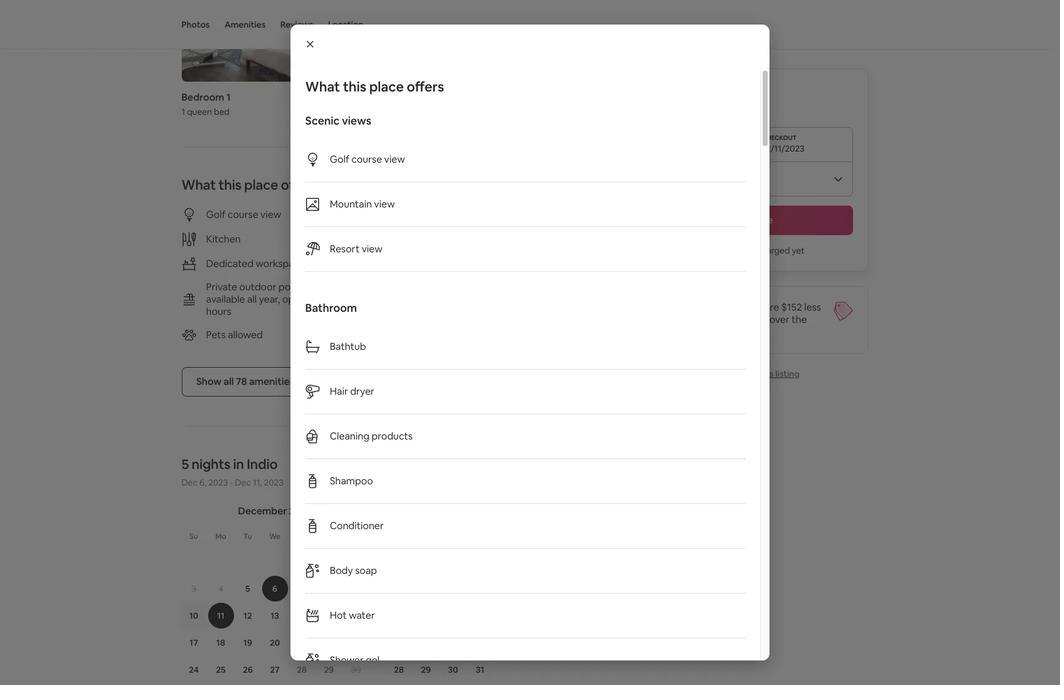 Task type: locate. For each thing, give the bounding box(es) containing it.
13 for the bottom '13' button
[[271, 611, 279, 622]]

21 right 20 button
[[298, 638, 306, 649]]

soap
[[355, 564, 377, 577]]

1
[[226, 91, 231, 104], [182, 107, 185, 118], [327, 557, 331, 568]]

23
[[351, 638, 361, 649], [448, 638, 458, 649]]

1 vertical spatial this
[[219, 177, 241, 194]]

0 vertical spatial 13
[[557, 584, 565, 595]]

10 up 17, wednesday, january 2024. available. there is a 2 night minimum stay requirement. select as check-in date. button
[[476, 584, 485, 595]]

3, wednesday, january 2024. available, but has no eligible checkout date, due to the 2 night stay requirement. button
[[467, 549, 493, 575]]

what for scenic
[[305, 78, 340, 95]]

1 vertical spatial 25 button
[[207, 657, 234, 683]]

29 button left the gel
[[315, 657, 342, 683]]

2 28 from the left
[[394, 665, 404, 676]]

1 22 button from the left
[[315, 630, 342, 656]]

products
[[372, 430, 413, 443]]

28
[[297, 665, 307, 676], [394, 665, 404, 676]]

1 left queen
[[182, 107, 185, 118]]

0 vertical spatial 25 button
[[494, 630, 521, 656]]

18, thursday, january 2024. available. there is a 2 night minimum stay requirement. select as check-in date. button
[[494, 603, 520, 629]]

- inside '5 nights in indio dec 6, 2023 - dec 11, 2023'
[[230, 478, 233, 489]]

7 up 14, sunday, january 2024. available. there is a 2 night minimum stay requirement. select as check-in date. button
[[397, 584, 401, 595]]

all left year, at left top
[[247, 293, 257, 306]]

0 vertical spatial 13 button
[[548, 576, 575, 602]]

1 up bed on the top
[[226, 91, 231, 104]]

we
[[269, 532, 281, 542]]

21
[[298, 638, 306, 649], [395, 638, 403, 649]]

21 button down 14 button
[[288, 630, 315, 656]]

1 horizontal spatial golf course view
[[330, 153, 405, 166]]

place inside 'dialog'
[[369, 78, 404, 95]]

bedroom inside bedroom 2 button
[[387, 91, 430, 104]]

all
[[247, 293, 257, 306], [224, 376, 234, 388]]

10
[[476, 584, 485, 595], [189, 611, 198, 622]]

0 horizontal spatial 24
[[189, 665, 199, 676]]

14, sunday, january 2024. available. there is a 2 night minimum stay requirement. select as check-in date. button
[[386, 603, 412, 629]]

23 up shower gel at the left bottom
[[351, 638, 361, 649]]

2 8 button from the left
[[412, 576, 439, 602]]

list
[[305, 138, 746, 272], [305, 325, 746, 684]]

2 inside "button"
[[354, 557, 358, 568]]

december 2023
[[238, 505, 312, 518]]

what this place offers for course
[[182, 177, 318, 194]]

28 left shower on the bottom left of the page
[[297, 665, 307, 676]]

all inside the show all 78 amenities button
[[224, 376, 234, 388]]

12 up the 19
[[244, 611, 252, 622]]

2023 right 6, on the bottom of page
[[208, 478, 228, 489]]

resort view
[[330, 243, 383, 256]]

offers
[[407, 78, 444, 95], [281, 177, 318, 194]]

23 for 2nd 23 'button' from the left
[[448, 638, 458, 649]]

23 button down 16, tuesday, january 2024. available. there is a 2 night minimum stay requirement. select as check-in date. button at the bottom of the page
[[439, 630, 467, 656]]

0 horizontal spatial 28 button
[[288, 657, 315, 683]]

gel
[[366, 654, 380, 667]]

26 button
[[521, 630, 548, 656], [234, 657, 261, 683]]

1 horizontal spatial offers
[[407, 78, 444, 95]]

5 right the "4" at the bottom
[[245, 584, 250, 595]]

parking
[[434, 258, 468, 271]]

13 button
[[548, 576, 575, 602], [261, 603, 288, 629]]

0 vertical spatial what this place offers
[[305, 78, 444, 95]]

12 button
[[521, 576, 548, 602], [234, 603, 261, 629]]

calendar application
[[167, 492, 995, 685]]

2 vertical spatial 24
[[189, 665, 199, 676]]

what this place offers for views
[[305, 78, 444, 95]]

5 inside '5 nights in indio dec 6, 2023 - dec 11, 2023'
[[182, 456, 189, 473]]

0 vertical spatial 12
[[530, 584, 538, 595]]

2 30 button from the left
[[439, 657, 467, 683]]

0 vertical spatial 27 button
[[548, 630, 575, 656]]

shower
[[330, 654, 364, 667]]

- left 11,
[[230, 478, 233, 489]]

golf down scenic views
[[330, 153, 349, 166]]

offers inside 'dialog'
[[407, 78, 444, 95]]

24
[[308, 293, 319, 306], [475, 638, 485, 649], [189, 665, 199, 676]]

22 up shower on the bottom left of the page
[[324, 638, 334, 649]]

24 down 17 button
[[189, 665, 199, 676]]

0 horizontal spatial 13 button
[[261, 603, 288, 629]]

what inside 'dialog'
[[305, 78, 340, 95]]

26 down 19 button
[[243, 665, 253, 676]]

13 button left 14
[[261, 603, 288, 629]]

charged
[[757, 245, 790, 256]]

the left avg.
[[678, 313, 693, 326]]

25 button
[[494, 630, 521, 656], [207, 657, 234, 683]]

view up the mountain view
[[384, 153, 405, 166]]

10 for right "10" button
[[476, 584, 485, 595]]

this left listing
[[759, 369, 774, 380]]

24 button down 17, wednesday, january 2024. available. there is a 2 night minimum stay requirement. select as check-in date. button
[[467, 630, 494, 656]]

30 left 31
[[448, 665, 458, 676]]

bedroom for bedroom 2
[[387, 91, 430, 104]]

12 button down 5 button on the left bottom of page
[[234, 603, 261, 629]]

3 left 4 button
[[191, 584, 196, 595]]

11 button up 18, thursday, january 2024. available. there is a 2 night minimum stay requirement. select as check-in date. button at the bottom of page
[[494, 576, 521, 602]]

22
[[324, 638, 334, 649], [421, 638, 431, 649]]

1 horizontal spatial 13
[[557, 584, 565, 595]]

21 button
[[288, 630, 315, 656], [385, 630, 412, 656]]

11 down 4, thursday, january 2024. this day is only available for checkout. button
[[503, 584, 511, 595]]

2 21 from the left
[[395, 638, 403, 649]]

bedroom 1 image
[[182, 0, 377, 82], [182, 0, 377, 82]]

7 button right '6'
[[288, 576, 315, 602]]

golf up kitchen
[[206, 208, 226, 221]]

25
[[502, 638, 512, 649], [216, 665, 226, 676]]

body
[[330, 564, 353, 577]]

bathtub
[[330, 340, 366, 353]]

1 horizontal spatial 22
[[421, 638, 431, 649]]

1 vertical spatial 27 button
[[261, 657, 288, 683]]

1 23 button from the left
[[342, 630, 369, 656]]

your
[[715, 301, 735, 314]]

1 vertical spatial 3
[[191, 584, 196, 595]]

28 button down 20 button
[[288, 657, 315, 683]]

1 9 from the left
[[353, 584, 358, 595]]

0 horizontal spatial golf course view
[[206, 208, 281, 221]]

2 9 from the left
[[450, 584, 456, 595]]

private
[[206, 281, 237, 294]]

22 down 15, monday, january 2024. available. there is a 2 night minimum stay requirement. select as check-in date. button
[[421, 638, 431, 649]]

1 28 button from the left
[[288, 657, 315, 683]]

golf course view inside 'what this place offers' 'dialog'
[[330, 153, 405, 166]]

golf course view up kitchen
[[206, 208, 281, 221]]

12
[[530, 584, 538, 595], [244, 611, 252, 622]]

23 down 16, tuesday, january 2024. available. there is a 2 night minimum stay requirement. select as check-in date. button at the bottom of the page
[[448, 638, 458, 649]]

1 horizontal spatial 2
[[432, 91, 438, 104]]

2 list from the top
[[305, 325, 746, 684]]

golf
[[330, 153, 349, 166], [206, 208, 226, 221]]

11 up 18
[[217, 611, 225, 622]]

29 left the gel
[[324, 665, 334, 676]]

1 horizontal spatial 30
[[448, 665, 458, 676]]

23 button down the 16 button in the bottom of the page
[[342, 630, 369, 656]]

28 for second the 28 button from the left
[[394, 665, 404, 676]]

dec left 11,
[[235, 478, 251, 489]]

-
[[301, 281, 304, 294], [230, 478, 233, 489]]

21 down 14, sunday, january 2024. available. there is a 2 night minimum stay requirement. select as check-in date. button
[[395, 638, 403, 649]]

0 vertical spatial this
[[343, 78, 366, 95]]

what this place offers up views
[[305, 78, 444, 95]]

31 button
[[467, 657, 494, 683]]

10 button up 17, wednesday, january 2024. available. there is a 2 night minimum stay requirement. select as check-in date. button
[[467, 576, 494, 602]]

hot water
[[330, 609, 375, 622]]

12 button up 19, friday, january 2024. available. there is a 2 night minimum stay requirement. select as check-in date. button
[[521, 576, 548, 602]]

11 button down 4 button
[[207, 603, 234, 629]]

25 button down 18, thursday, january 2024. available. there is a 2 night minimum stay requirement. select as check-in date. button at the bottom of page
[[494, 630, 521, 656]]

2 22 from the left
[[421, 638, 431, 649]]

7 button
[[288, 576, 315, 602], [385, 576, 412, 602]]

1 horizontal spatial 29 button
[[412, 657, 439, 683]]

27 button down "20, saturday, january 2024. available. there is a 2 night minimum stay requirement. select as check-in date." button
[[548, 630, 575, 656]]

0 vertical spatial 12 button
[[521, 576, 548, 602]]

23 for 1st 23 'button' from the left
[[351, 638, 361, 649]]

1 horizontal spatial golf
[[330, 153, 349, 166]]

cleaning
[[330, 430, 370, 443]]

course inside 'what this place offers' 'dialog'
[[351, 153, 382, 166]]

1 horizontal spatial 24 button
[[467, 630, 494, 656]]

27 down "20, saturday, january 2024. available. there is a 2 night minimum stay requirement. select as check-in date." button
[[556, 638, 566, 649]]

27 button down 20 button
[[261, 657, 288, 683]]

1 horizontal spatial 25 button
[[494, 630, 521, 656]]

2 horizontal spatial 1
[[327, 557, 331, 568]]

3 right the last
[[674, 326, 679, 338]]

2 bedroom from the left
[[387, 91, 430, 104]]

0 horizontal spatial 13
[[271, 611, 279, 622]]

12 up 19, friday, january 2024. available. there is a 2 night minimum stay requirement. select as check-in date. button
[[530, 584, 538, 595]]

2023 right 11,
[[264, 478, 284, 489]]

5 button
[[234, 576, 261, 602]]

22 button down 15 button
[[315, 630, 342, 656]]

bedroom inside bedroom 1 1 queen bed
[[182, 91, 224, 104]]

0 horizontal spatial dec
[[182, 478, 198, 489]]

0 vertical spatial 10 button
[[467, 576, 494, 602]]

1 vertical spatial 2
[[354, 557, 358, 568]]

2 29 from the left
[[421, 665, 431, 676]]

2023 right december
[[289, 505, 312, 518]]

pets allowed
[[206, 329, 263, 342]]

8 button down 1 button
[[315, 576, 342, 602]]

0 horizontal spatial 24 button
[[180, 657, 207, 683]]

18
[[216, 638, 225, 649]]

0 horizontal spatial 23
[[351, 638, 361, 649]]

1 vertical spatial offers
[[281, 177, 318, 194]]

0 vertical spatial 24
[[308, 293, 319, 306]]

30 button down the 16 button in the bottom of the page
[[342, 657, 369, 683]]

2 30 from the left
[[448, 665, 458, 676]]

1 horizontal spatial 10
[[476, 584, 485, 595]]

0 horizontal spatial 10
[[189, 611, 198, 622]]

25 down 18
[[216, 665, 226, 676]]

1 horizontal spatial all
[[247, 293, 257, 306]]

amenities
[[224, 19, 266, 30]]

1 vertical spatial what this place offers
[[182, 177, 318, 194]]

0 horizontal spatial 5
[[182, 456, 189, 473]]

0 vertical spatial 1
[[226, 91, 231, 104]]

2 vertical spatial 1
[[327, 557, 331, 568]]

24 for the left 24 button
[[189, 665, 199, 676]]

this inside 'dialog'
[[343, 78, 366, 95]]

7
[[300, 584, 304, 595], [397, 584, 401, 595]]

9 button up hot water
[[342, 576, 369, 602]]

view right resort
[[362, 243, 383, 256]]

5, friday, january 2024. unavailable button
[[521, 549, 547, 575]]

allowed
[[228, 329, 263, 342]]

all left 78
[[224, 376, 234, 388]]

2 21 button from the left
[[385, 630, 412, 656]]

1 vertical spatial golf
[[206, 208, 226, 221]]

3 inside button
[[191, 584, 196, 595]]

19 button
[[234, 630, 261, 656]]

8 down 1, monday, january 2024. available. there is a 2 night minimum stay requirement. select as check-in date. button
[[423, 584, 429, 595]]

1 23 from the left
[[351, 638, 361, 649]]

1 horizontal spatial 22 button
[[412, 630, 439, 656]]

0 horizontal spatial 25
[[216, 665, 226, 676]]

1 horizontal spatial 23
[[448, 638, 458, 649]]

24 right open
[[308, 293, 319, 306]]

0 horizontal spatial 8
[[326, 584, 331, 595]]

2 28 button from the left
[[385, 657, 412, 683]]

bedroom
[[182, 91, 224, 104], [387, 91, 430, 104]]

5 nights in indio dec 6, 2023 - dec 11, 2023
[[182, 456, 284, 489]]

29 button left 31
[[412, 657, 439, 683]]

0 horizontal spatial this
[[219, 177, 241, 194]]

0 vertical spatial what
[[305, 78, 340, 95]]

place for course
[[244, 177, 278, 194]]

27 button
[[548, 630, 575, 656], [261, 657, 288, 683]]

28 right the gel
[[394, 665, 404, 676]]

golf course view
[[330, 153, 405, 166], [206, 208, 281, 221]]

30 button left 31
[[439, 657, 467, 683]]

1 29 from the left
[[324, 665, 334, 676]]

15 button
[[315, 603, 342, 629]]

9 up 16, tuesday, january 2024. available. there is a 2 night minimum stay requirement. select as check-in date. button at the bottom of the page
[[450, 584, 456, 595]]

26 button down 19 button
[[234, 657, 261, 683]]

5
[[182, 456, 189, 473], [245, 584, 250, 595]]

1 vertical spatial 12 button
[[234, 603, 261, 629]]

29 left 31
[[421, 665, 431, 676]]

1 bedroom from the left
[[182, 91, 224, 104]]

7 right 6 button
[[300, 584, 304, 595]]

23 button
[[342, 630, 369, 656], [439, 630, 467, 656]]

1 21 from the left
[[298, 638, 306, 649]]

1 28 from the left
[[297, 665, 307, 676]]

1 22 from the left
[[324, 638, 334, 649]]

9 down body soap
[[353, 584, 358, 595]]

- right pool
[[301, 281, 304, 294]]

19, friday, january 2024. available. there is a 2 night minimum stay requirement. select as check-in date. button
[[521, 603, 547, 629]]

list containing bathtub
[[305, 325, 746, 684]]

0 horizontal spatial offers
[[281, 177, 318, 194]]

6, saturday, january 2024. unavailable button
[[548, 549, 574, 575]]

6,
[[199, 478, 206, 489]]

photos button
[[182, 0, 210, 49]]

1 vertical spatial 24
[[475, 638, 485, 649]]

8 button up 15, monday, january 2024. available. there is a 2 night minimum stay requirement. select as check-in date. button
[[412, 576, 439, 602]]

reserve button
[[655, 206, 853, 235]]

1 horizontal spatial 27
[[556, 638, 566, 649]]

this for views
[[343, 78, 366, 95]]

bedroom 2 image
[[387, 0, 583, 82], [387, 0, 583, 82]]

0 vertical spatial 26 button
[[521, 630, 548, 656]]

1 horizontal spatial 26
[[529, 638, 539, 649]]

1 vertical spatial all
[[224, 376, 234, 388]]

course up kitchen
[[228, 208, 258, 221]]

this up kitchen
[[219, 177, 241, 194]]

26
[[529, 638, 539, 649], [243, 665, 253, 676]]

1 vertical spatial what
[[182, 177, 216, 194]]

you
[[704, 245, 719, 256]]

28 for 2nd the 28 button from right
[[297, 665, 307, 676]]

2 29 button from the left
[[412, 657, 439, 683]]

24 button
[[467, 630, 494, 656], [180, 657, 207, 683]]

1 horizontal spatial -
[[301, 281, 304, 294]]

this up views
[[343, 78, 366, 95]]

1 vertical spatial golf course view
[[206, 208, 281, 221]]

0 vertical spatial offers
[[407, 78, 444, 95]]

this
[[343, 78, 366, 95], [219, 177, 241, 194], [759, 369, 774, 380]]

16, tuesday, january 2024. available. there is a 2 night minimum stay requirement. select as check-in date. button
[[440, 603, 466, 629]]

1 dec from the left
[[182, 478, 198, 489]]

10 for "10" button to the bottom
[[189, 611, 198, 622]]

7 button up 14, sunday, january 2024. available. there is a 2 night minimum stay requirement. select as check-in date. button
[[385, 576, 412, 602]]

20 button
[[261, 630, 288, 656]]

0 horizontal spatial 1
[[182, 107, 185, 118]]

1 horizontal spatial 11 button
[[494, 576, 521, 602]]

1 horizontal spatial 3
[[674, 326, 679, 338]]

your dates are $152 less than the avg. nightly rate over the last 3 months.
[[655, 301, 821, 338]]

shower gel
[[330, 654, 380, 667]]

1 horizontal spatial course
[[351, 153, 382, 166]]

10 button up 17 button
[[180, 603, 207, 629]]

22 for first 22 button
[[324, 638, 334, 649]]

10 button
[[467, 576, 494, 602], [180, 603, 207, 629]]

place for views
[[369, 78, 404, 95]]

0 horizontal spatial 8 button
[[315, 576, 342, 602]]

golf course view down views
[[330, 153, 405, 166]]

0 horizontal spatial 21
[[298, 638, 306, 649]]

30 left the gel
[[351, 665, 361, 676]]

22 button down 15, monday, january 2024. available. there is a 2 night minimum stay requirement. select as check-in date. button
[[412, 630, 439, 656]]

25 down 18, thursday, january 2024. available. there is a 2 night minimum stay requirement. select as check-in date. button at the bottom of page
[[502, 638, 512, 649]]

bathroom
[[305, 301, 357, 315]]

25 for 25 button to the top
[[502, 638, 512, 649]]

dec
[[182, 478, 198, 489], [235, 478, 251, 489]]

1 vertical spatial 1
[[182, 107, 185, 118]]

months.
[[681, 326, 718, 338]]

4, thursday, january 2024. this day is only available for checkout. button
[[494, 549, 520, 575]]

2 7 from the left
[[397, 584, 401, 595]]

yet
[[792, 245, 805, 256]]

1 horizontal spatial 7
[[397, 584, 401, 595]]

1 vertical spatial 13 button
[[261, 603, 288, 629]]

1 left 2 "button"
[[327, 557, 331, 568]]

1 horizontal spatial 5
[[245, 584, 250, 595]]

2 horizontal spatial 2023
[[289, 505, 312, 518]]

2 dec from the left
[[235, 478, 251, 489]]

28 button right the gel
[[385, 657, 412, 683]]

11 button
[[494, 576, 521, 602], [207, 603, 234, 629]]

0 horizontal spatial 22
[[324, 638, 334, 649]]

9
[[353, 584, 358, 595], [450, 584, 456, 595]]

1 horizontal spatial 9 button
[[439, 576, 467, 602]]

24 button down 17 button
[[180, 657, 207, 683]]

13 up the 20
[[271, 611, 279, 622]]

0 vertical spatial 10
[[476, 584, 485, 595]]

24 down 17, wednesday, january 2024. available. there is a 2 night minimum stay requirement. select as check-in date. button
[[475, 638, 485, 649]]

13 down 6, saturday, january 2024. unavailable button
[[557, 584, 565, 595]]

list containing golf course view
[[305, 138, 746, 272]]

5 inside button
[[245, 584, 250, 595]]

9 button
[[342, 576, 369, 602], [439, 576, 467, 602]]

25 button down the 18 button
[[207, 657, 234, 683]]

bedroom 1 1 queen bed
[[182, 91, 231, 118]]

0 horizontal spatial 28
[[297, 665, 307, 676]]

0 vertical spatial list
[[305, 138, 746, 272]]

2 vertical spatial this
[[759, 369, 774, 380]]

view right mountain
[[374, 198, 395, 211]]

0 horizontal spatial 25 button
[[207, 657, 234, 683]]

1 list from the top
[[305, 138, 746, 272]]

26 down 19, friday, january 2024. available. there is a 2 night minimum stay requirement. select as check-in date. button
[[529, 638, 539, 649]]

0 vertical spatial 11
[[503, 584, 511, 595]]

27 down the 20
[[270, 665, 280, 676]]

1 horizontal spatial 29
[[421, 665, 431, 676]]

what this place offers up kitchen
[[182, 177, 318, 194]]

indio
[[247, 456, 278, 473]]

6 button
[[261, 576, 288, 602]]

8
[[326, 584, 331, 595], [423, 584, 429, 595]]

course down views
[[351, 153, 382, 166]]

0 horizontal spatial 30
[[351, 665, 361, 676]]

0 horizontal spatial what
[[182, 177, 216, 194]]

$152
[[781, 301, 802, 314]]

21 button down 14, sunday, january 2024. available. there is a 2 night minimum stay requirement. select as check-in date. button
[[385, 630, 412, 656]]

1 8 button from the left
[[315, 576, 342, 602]]

1 vertical spatial place
[[244, 177, 278, 194]]

this for course
[[219, 177, 241, 194]]

1 horizontal spatial the
[[792, 313, 807, 326]]

10 up 17
[[189, 611, 198, 622]]

bedroom for bedroom 1 1 queen bed
[[182, 91, 224, 104]]

1 horizontal spatial 2023
[[264, 478, 284, 489]]

5 left nights
[[182, 456, 189, 473]]

dec left 6, on the bottom of page
[[182, 478, 198, 489]]

1 horizontal spatial bedroom
[[387, 91, 430, 104]]

19
[[243, 638, 252, 649]]

1 horizontal spatial 13 button
[[548, 576, 575, 602]]

13 button down 6, saturday, january 2024. unavailable button
[[548, 576, 575, 602]]

2 23 from the left
[[448, 638, 458, 649]]

1 horizontal spatial 30 button
[[439, 657, 467, 683]]

what this place offers inside 'dialog'
[[305, 78, 444, 95]]

0 horizontal spatial 9 button
[[342, 576, 369, 602]]

0 vertical spatial 2
[[432, 91, 438, 104]]

26 button down 19, friday, january 2024. available. there is a 2 night minimum stay requirement. select as check-in date. button
[[521, 630, 548, 656]]

9 button up 16, tuesday, january 2024. available. there is a 2 night minimum stay requirement. select as check-in date. button at the bottom of the page
[[439, 576, 467, 602]]

1 horizontal spatial this
[[343, 78, 366, 95]]

1 30 from the left
[[351, 665, 361, 676]]

0 horizontal spatial 29 button
[[315, 657, 342, 683]]

list for bathroom
[[305, 325, 746, 684]]

workspace
[[256, 258, 305, 271]]

1 horizontal spatial place
[[369, 78, 404, 95]]

on
[[470, 258, 482, 271]]

hair dryer
[[330, 385, 374, 398]]



Task type: describe. For each thing, give the bounding box(es) containing it.
location
[[328, 19, 363, 30]]

available
[[206, 293, 245, 306]]

16
[[352, 611, 360, 622]]

report
[[729, 369, 757, 380]]

open
[[282, 293, 306, 306]]

location button
[[328, 0, 363, 49]]

1 the from the left
[[678, 313, 693, 326]]

0 vertical spatial 11 button
[[494, 576, 521, 602]]

mo
[[215, 532, 226, 542]]

2 8 from the left
[[423, 584, 429, 595]]

20, saturday, january 2024. available. there is a 2 night minimum stay requirement. select as check-in date. button
[[548, 603, 574, 629]]

list for scenic views
[[305, 138, 746, 272]]

bed
[[214, 107, 230, 118]]

photos
[[182, 19, 210, 30]]

11,
[[253, 478, 262, 489]]

year,
[[259, 293, 280, 306]]

hours
[[206, 306, 231, 318]]

78
[[236, 376, 247, 388]]

1, monday, january 2024. available. there is a 2 night minimum stay requirement. select as check-in date. button
[[413, 549, 439, 575]]

over
[[769, 313, 790, 326]]

12 for the left the 12 button
[[244, 611, 252, 622]]

offers for golf course view
[[281, 177, 318, 194]]

1 inside button
[[327, 557, 331, 568]]

16 button
[[342, 603, 369, 629]]

1 vertical spatial 27
[[270, 665, 280, 676]]

2 inside button
[[432, 91, 438, 104]]

than
[[655, 313, 676, 326]]

2 the from the left
[[792, 313, 807, 326]]

2 22 button from the left
[[412, 630, 439, 656]]

12/11/2023
[[762, 143, 805, 154]]

golf inside list
[[330, 153, 349, 166]]

last
[[655, 326, 671, 338]]

view up 'workspace'
[[260, 208, 281, 221]]

offers for scenic views
[[407, 78, 444, 95]]

free parking on premises
[[412, 258, 525, 271]]

are
[[765, 301, 779, 314]]

mountain view
[[330, 198, 395, 211]]

scenic views
[[305, 114, 371, 128]]

1 vertical spatial 11 button
[[207, 603, 234, 629]]

2 horizontal spatial this
[[759, 369, 774, 380]]

in
[[233, 456, 244, 473]]

tu
[[244, 532, 252, 542]]

all inside private outdoor pool - available all year, open 24 hours
[[247, 293, 257, 306]]

12 for the 12 button to the right
[[530, 584, 538, 595]]

december
[[238, 505, 287, 518]]

3 button
[[180, 576, 207, 602]]

2, tuesday, january 2024. available. there is a 2 night minimum stay requirement. select as check-in date. button
[[440, 549, 466, 575]]

1 29 button from the left
[[315, 657, 342, 683]]

15, monday, january 2024. available. there is a 2 night minimum stay requirement. select as check-in date. button
[[413, 603, 439, 629]]

shampoo
[[330, 475, 373, 488]]

views
[[342, 114, 371, 128]]

1 vertical spatial 10 button
[[180, 603, 207, 629]]

outdoor
[[239, 281, 276, 294]]

nightly
[[716, 313, 747, 326]]

water
[[349, 609, 375, 622]]

15
[[325, 611, 333, 622]]

5 for 5 nights in indio dec 6, 2023 - dec 11, 2023
[[182, 456, 189, 473]]

show all 78 amenities
[[196, 376, 294, 388]]

dates
[[737, 301, 763, 314]]

2 23 button from the left
[[439, 630, 467, 656]]

13 for rightmost '13' button
[[557, 584, 565, 595]]

cleaning products
[[330, 430, 413, 443]]

hot
[[330, 609, 347, 622]]

25 for the bottommost 25 button
[[216, 665, 226, 676]]

3 inside your dates are $152 less than the avg. nightly rate over the last 3 months.
[[674, 326, 679, 338]]

kitchen
[[206, 233, 241, 246]]

dryer
[[350, 385, 374, 398]]

0 vertical spatial 27
[[556, 638, 566, 649]]

0 horizontal spatial course
[[228, 208, 258, 221]]

20
[[270, 638, 280, 649]]

29 for 2nd 29 button from the right
[[324, 665, 334, 676]]

12/11/2023 button
[[655, 127, 853, 162]]

pets
[[206, 329, 226, 342]]

17, wednesday, january 2024. available. there is a 2 night minimum stay requirement. select as check-in date. button
[[467, 603, 493, 629]]

1 9 button from the left
[[342, 576, 369, 602]]

1 vertical spatial 11
[[217, 611, 225, 622]]

0 horizontal spatial 26
[[243, 665, 253, 676]]

2023 inside calendar application
[[289, 505, 312, 518]]

show all 78 amenities button
[[182, 368, 309, 397]]

what for golf
[[182, 177, 216, 194]]

1 horizontal spatial 26 button
[[521, 630, 548, 656]]

24 inside private outdoor pool - available all year, open 24 hours
[[308, 293, 319, 306]]

0 horizontal spatial 12 button
[[234, 603, 261, 629]]

dedicated workspace
[[206, 258, 305, 271]]

1 30 button from the left
[[342, 657, 369, 683]]

1 8 from the left
[[326, 584, 331, 595]]

6
[[272, 584, 277, 595]]

29 for second 29 button from the left
[[421, 665, 431, 676]]

1 button
[[315, 549, 342, 575]]

reviews button
[[280, 0, 313, 49]]

1 horizontal spatial 12 button
[[521, 576, 548, 602]]

resort
[[330, 243, 360, 256]]

2 9 button from the left
[[439, 576, 467, 602]]

1 horizontal spatial 27 button
[[548, 630, 575, 656]]

what this place offers dialog
[[291, 25, 770, 685]]

17 button
[[180, 630, 207, 656]]

4 button
[[207, 576, 234, 602]]

2 button
[[342, 549, 369, 575]]

avg.
[[696, 313, 714, 326]]

5 for 5
[[245, 584, 250, 595]]

1 horizontal spatial 10 button
[[467, 576, 494, 602]]

report this listing
[[729, 369, 800, 380]]

22 for 1st 22 button from right
[[421, 638, 431, 649]]

you won't be charged yet
[[704, 245, 805, 256]]

report this listing button
[[709, 369, 800, 380]]

premises
[[484, 258, 525, 271]]

0 horizontal spatial 2023
[[208, 478, 228, 489]]

amenities
[[249, 376, 294, 388]]

4
[[218, 584, 223, 595]]

reviews
[[280, 19, 313, 30]]

2 7 button from the left
[[385, 576, 412, 602]]

- inside private outdoor pool - available all year, open 24 hours
[[301, 281, 304, 294]]

18 button
[[207, 630, 234, 656]]

14
[[297, 611, 306, 622]]

listing
[[775, 369, 800, 380]]

won't
[[721, 245, 743, 256]]

be
[[745, 245, 755, 256]]

0 vertical spatial 24 button
[[467, 630, 494, 656]]

0 horizontal spatial 26 button
[[234, 657, 261, 683]]

su
[[190, 532, 198, 542]]

mountain
[[330, 198, 372, 211]]

show
[[196, 376, 222, 388]]

24 for topmost 24 button
[[475, 638, 485, 649]]

private outdoor pool - available all year, open 24 hours
[[206, 281, 319, 318]]

14 button
[[288, 603, 315, 629]]

less
[[804, 301, 821, 314]]

1 7 button from the left
[[288, 576, 315, 602]]

body soap
[[330, 564, 377, 577]]

pool
[[278, 281, 299, 294]]

31
[[476, 665, 484, 676]]

1 21 button from the left
[[288, 630, 315, 656]]

amenities button
[[224, 0, 266, 49]]

17
[[190, 638, 198, 649]]

0 vertical spatial 26
[[529, 638, 539, 649]]

nights
[[192, 456, 230, 473]]

free
[[412, 258, 432, 271]]

1 7 from the left
[[300, 584, 304, 595]]



Task type: vqa. For each thing, say whether or not it's contained in the screenshot.


